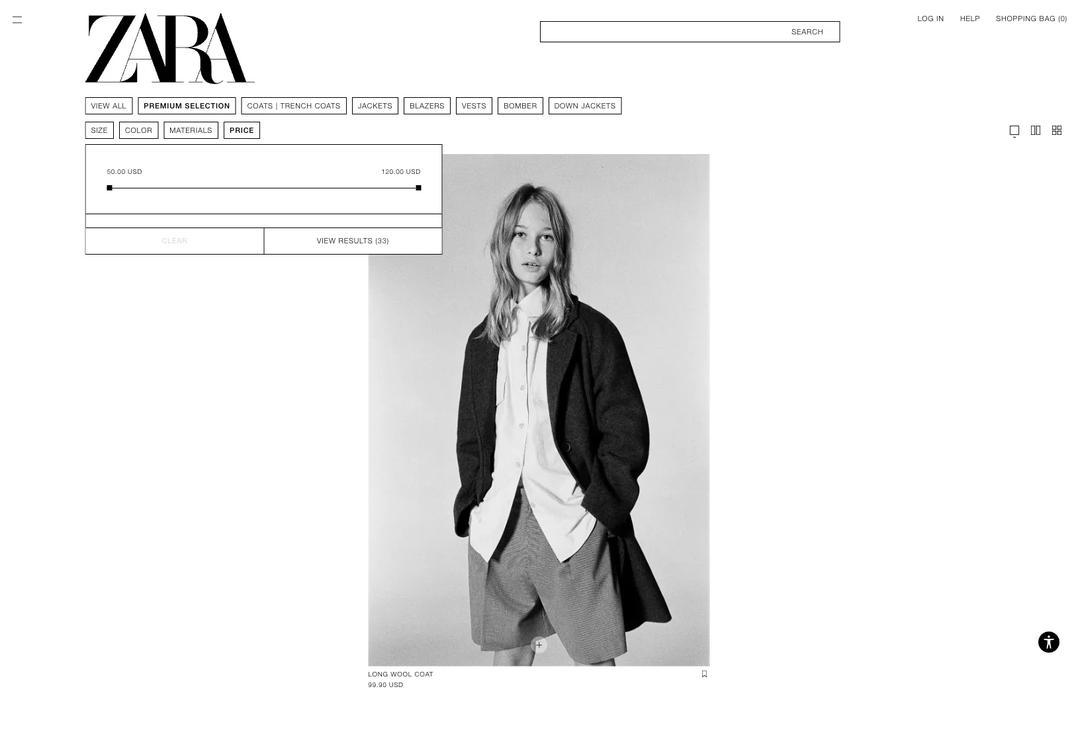 Task type: vqa. For each thing, say whether or not it's contained in the screenshot.
the Clear button
yes



Task type: describe. For each thing, give the bounding box(es) containing it.
(
[[1059, 14, 1061, 23]]

(33)
[[375, 237, 389, 245]]

jackets link
[[358, 101, 393, 111]]

shopping
[[997, 14, 1037, 23]]

zara logo united states. go to homepage image
[[85, 13, 255, 84]]

blazers link
[[410, 101, 445, 111]]

120.00  usd
[[381, 168, 421, 175]]

3 zoom change image from the left
[[1051, 124, 1064, 137]]

coats | trench coats link
[[247, 101, 341, 111]]

premium selection
[[144, 102, 230, 110]]

shopping bag ( 0 )
[[997, 14, 1068, 23]]

view results (33)
[[317, 237, 389, 245]]

99.90
[[368, 682, 387, 690]]

open menu image
[[11, 13, 24, 26]]

add item to wishlist image
[[700, 670, 710, 680]]

1 coats from the left
[[247, 102, 273, 110]]

2 coats from the left
[[315, 102, 341, 110]]

|
[[276, 102, 278, 110]]

price button
[[224, 122, 260, 139]]

accessibility image
[[1036, 630, 1063, 656]]

view all link
[[91, 101, 127, 111]]

premium selection link
[[144, 101, 230, 111]]

coats | trench coats
[[247, 102, 341, 110]]

down jackets link
[[555, 101, 616, 111]]

size
[[91, 126, 108, 134]]

2 jackets from the left
[[581, 102, 616, 110]]

search link
[[540, 21, 840, 42]]

bag
[[1040, 14, 1056, 23]]

usd for 50.00  usd
[[128, 168, 142, 175]]

bomber
[[504, 102, 537, 110]]

color button
[[119, 122, 158, 139]]



Task type: locate. For each thing, give the bounding box(es) containing it.
120.00
[[381, 168, 404, 175]]

0 vertical spatial view
[[91, 102, 110, 110]]

color
[[125, 126, 152, 134]]

long
[[368, 671, 388, 679]]

coats left |
[[247, 102, 273, 110]]

down
[[555, 102, 579, 110]]

long wool coat
[[368, 671, 434, 679]]

search
[[792, 27, 824, 36]]

help
[[961, 14, 981, 23]]

help link
[[961, 13, 981, 24]]

Product search search field
[[540, 21, 840, 42]]

down jackets
[[555, 102, 616, 110]]

results
[[339, 237, 373, 245]]

1 horizontal spatial jackets
[[581, 102, 616, 110]]

usd right 50.00
[[128, 168, 142, 175]]

1 horizontal spatial view
[[317, 237, 336, 245]]

usd for 120.00  usd
[[406, 168, 421, 175]]

clear button
[[86, 228, 264, 254]]

2 zoom change image from the left
[[1030, 124, 1043, 137]]

long wool coat link
[[368, 670, 434, 680]]

jackets
[[358, 102, 393, 110], [581, 102, 616, 110]]

view left results
[[317, 237, 336, 245]]

0 horizontal spatial coats
[[247, 102, 273, 110]]

view left all
[[91, 102, 110, 110]]

trench
[[280, 102, 312, 110]]

bomber link
[[504, 101, 537, 111]]

blazers
[[410, 102, 445, 110]]

materials button
[[164, 122, 218, 139]]

vests
[[462, 102, 487, 110]]

99.90 usd
[[368, 682, 404, 690]]

1 jackets from the left
[[358, 102, 393, 110]]

2 horizontal spatial usd
[[406, 168, 421, 175]]

2 horizontal spatial zoom change image
[[1051, 124, 1064, 137]]

)
[[1066, 14, 1068, 23]]

0 horizontal spatial jackets
[[358, 102, 393, 110]]

0 status
[[1061, 14, 1066, 23]]

size button
[[85, 122, 114, 139]]

1 horizontal spatial coats
[[315, 102, 341, 110]]

1 horizontal spatial zoom change image
[[1030, 124, 1043, 137]]

in
[[937, 14, 945, 23]]

wool
[[391, 671, 412, 679]]

view for view all
[[91, 102, 110, 110]]

vests link
[[462, 101, 487, 111]]

premium
[[144, 102, 182, 110]]

1 horizontal spatial usd
[[389, 682, 404, 690]]

log
[[918, 14, 934, 23]]

materials
[[170, 126, 212, 134]]

view
[[91, 102, 110, 110], [317, 237, 336, 245]]

all
[[113, 102, 127, 110]]

zoom change image
[[1008, 124, 1022, 137], [1030, 124, 1043, 137], [1051, 124, 1064, 137]]

jackets right down
[[581, 102, 616, 110]]

price
[[230, 126, 254, 134]]

0 horizontal spatial usd
[[128, 168, 142, 175]]

50.00  usd
[[107, 168, 142, 175]]

usd for 99.90 usd
[[389, 682, 404, 690]]

log in link
[[918, 13, 945, 24]]

50.00
[[107, 168, 125, 175]]

coats right trench
[[315, 102, 341, 110]]

image 0 of long wool coat from zara image
[[368, 154, 710, 667]]

1 vertical spatial view
[[317, 237, 336, 245]]

selection
[[185, 102, 230, 110]]

1 zoom change image from the left
[[1008, 124, 1022, 137]]

0 horizontal spatial zoom change image
[[1008, 124, 1022, 137]]

coat
[[415, 671, 434, 679]]

log in
[[918, 14, 945, 23]]

0 horizontal spatial view
[[91, 102, 110, 110]]

usd
[[128, 168, 142, 175], [406, 168, 421, 175], [389, 682, 404, 690]]

clear
[[162, 237, 187, 245]]

usd down long wool coat
[[389, 682, 404, 690]]

coats
[[247, 102, 273, 110], [315, 102, 341, 110]]

0
[[1061, 14, 1066, 23]]

view for view results (33)
[[317, 237, 336, 245]]

jackets left blazers
[[358, 102, 393, 110]]

usd right 120.00
[[406, 168, 421, 175]]

view all
[[91, 102, 127, 110]]



